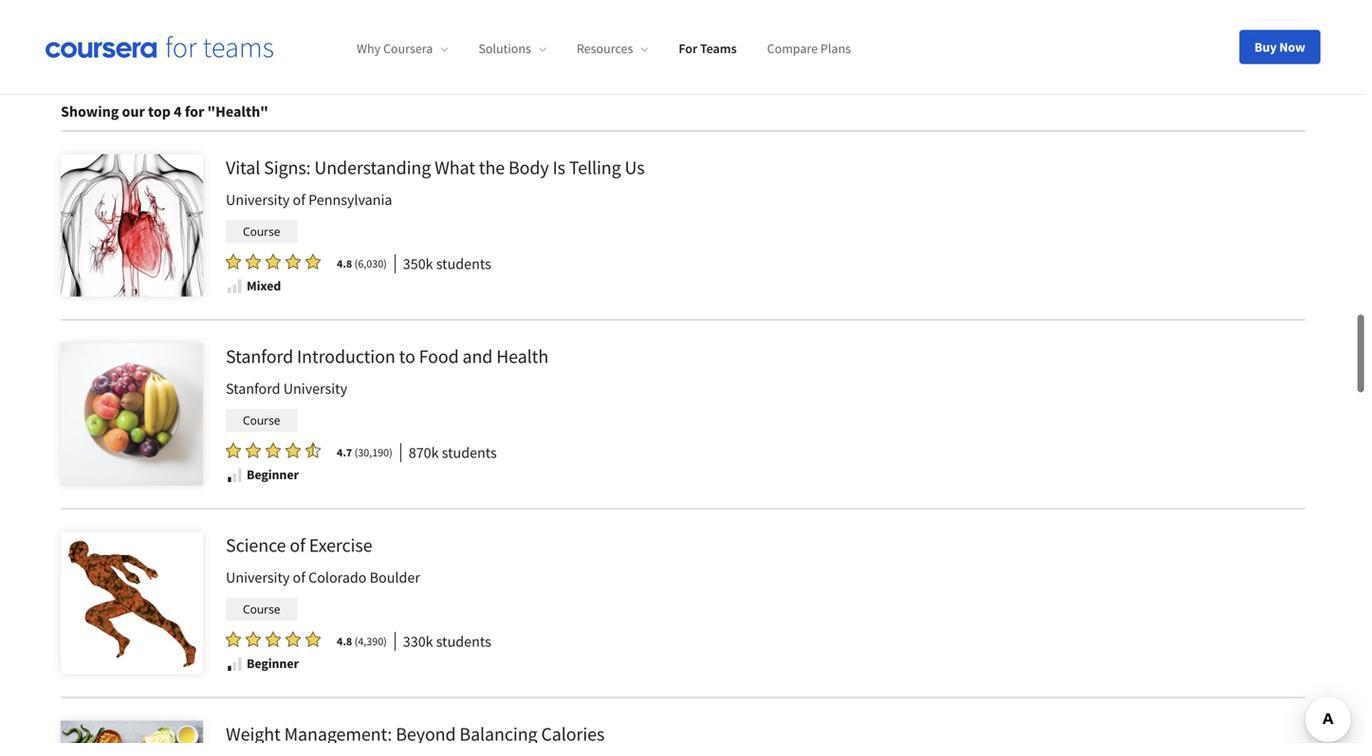 Task type: describe. For each thing, give the bounding box(es) containing it.
half filled star image
[[306, 442, 321, 459]]

for
[[679, 40, 698, 57]]

students for what
[[436, 254, 491, 273]]

popular option group
[[377, 47, 1048, 77]]

4.7 (30,190)
[[337, 445, 393, 460]]

data science
[[597, 54, 668, 71]]

Computer Science button
[[455, 47, 581, 77]]

computer
[[467, 54, 523, 71]]

stanford for stanford introduction to food and health
[[226, 344, 293, 368]]

now
[[1280, 38, 1306, 56]]

why coursera link
[[357, 40, 448, 57]]

vital signs: understanding what the body is telling us
[[226, 156, 645, 179]]

Business button
[[377, 47, 451, 77]]

students for food
[[442, 443, 497, 462]]

stanford introduction to food and health by stanford university image
[[61, 343, 203, 485]]

information technology
[[696, 54, 829, 71]]

exercise
[[309, 533, 373, 557]]

beginner level image
[[226, 467, 243, 484]]

weight management: beyond balancing calories by emory university image
[[61, 721, 203, 743]]

our
[[122, 102, 145, 121]]

870k
[[409, 443, 439, 462]]

technology
[[765, 54, 829, 71]]

business
[[390, 54, 439, 71]]

us
[[625, 156, 645, 179]]

course for stanford
[[243, 412, 281, 428]]

buy now
[[1255, 38, 1306, 56]]

buy
[[1255, 38, 1277, 56]]

stanford university
[[226, 379, 347, 398]]

course for science
[[243, 601, 281, 617]]

is
[[553, 156, 566, 179]]

compare plans
[[768, 40, 851, 57]]

350k
[[403, 254, 433, 273]]

and
[[463, 344, 493, 368]]

0 horizontal spatial science
[[226, 533, 286, 557]]

body
[[509, 156, 549, 179]]

4.8 for understanding
[[337, 256, 352, 271]]

university for of
[[226, 568, 290, 587]]

computer science
[[467, 54, 568, 71]]

science of exercise
[[226, 533, 373, 557]]

solutions
[[479, 40, 531, 57]]

compare
[[768, 40, 818, 57]]

coursera for teams image
[[46, 36, 273, 58]]

showing our top 4 for "health"
[[61, 102, 268, 121]]

colorado
[[309, 568, 367, 587]]

the
[[479, 156, 505, 179]]

solutions link
[[479, 40, 547, 57]]

for teams
[[679, 40, 737, 57]]

science for computer science
[[526, 54, 568, 71]]

330k students
[[403, 632, 491, 651]]

to
[[399, 344, 415, 368]]

compare plans link
[[768, 40, 851, 57]]

4.8 (6,030)
[[337, 256, 387, 271]]



Task type: vqa. For each thing, say whether or not it's contained in the screenshot.


Task type: locate. For each thing, give the bounding box(es) containing it.
course down stanford university
[[243, 412, 281, 428]]

showing
[[61, 102, 119, 121]]

science down beginner level icon
[[226, 533, 286, 557]]

science for data science
[[625, 54, 668, 71]]

top
[[148, 102, 171, 121]]

beginner for science
[[247, 655, 299, 672]]

why coursera
[[357, 40, 433, 57]]

of for exercise
[[290, 533, 306, 557]]

of up university of colorado boulder
[[290, 533, 306, 557]]

course for vital
[[243, 223, 281, 239]]

"health"
[[207, 102, 268, 121]]

resources link
[[577, 40, 649, 57]]

beginner level image
[[226, 656, 243, 673]]

2 vertical spatial course
[[243, 601, 281, 617]]

0 vertical spatial students
[[436, 254, 491, 273]]

introduction
[[297, 344, 396, 368]]

science inside button
[[526, 54, 568, 71]]

course up mixed
[[243, 223, 281, 239]]

science of exercise by university of colorado boulder image
[[61, 532, 203, 674]]

1 vertical spatial students
[[442, 443, 497, 462]]

2 horizontal spatial science
[[625, 54, 668, 71]]

of down science of exercise at the bottom
[[293, 568, 306, 587]]

4.8 for exercise
[[337, 634, 352, 649]]

2 beginner from the top
[[247, 655, 299, 672]]

for teams link
[[679, 40, 737, 57]]

telling
[[569, 156, 621, 179]]

330k
[[403, 632, 433, 651]]

data
[[597, 54, 622, 71]]

4
[[174, 102, 182, 121]]

science right data
[[625, 54, 668, 71]]

plans
[[821, 40, 851, 57]]

1 vertical spatial 4.8
[[337, 634, 352, 649]]

4.8 (4,390)
[[337, 634, 387, 649]]

students right '870k'
[[442, 443, 497, 462]]

food
[[419, 344, 459, 368]]

understanding
[[315, 156, 431, 179]]

students right the 330k
[[436, 632, 491, 651]]

1 4.8 from the top
[[337, 256, 352, 271]]

0 vertical spatial university
[[226, 190, 290, 209]]

stanford
[[226, 344, 293, 368], [226, 379, 280, 398]]

4.8
[[337, 256, 352, 271], [337, 634, 352, 649]]

beginner for stanford
[[247, 466, 299, 483]]

health
[[497, 344, 549, 368]]

(30,190)
[[355, 445, 393, 460]]

None button
[[845, 47, 907, 77], [911, 47, 1048, 77], [845, 47, 907, 77], [911, 47, 1048, 77]]

3 course from the top
[[243, 601, 281, 617]]

0 vertical spatial 4.8
[[337, 256, 352, 271]]

coursera
[[383, 40, 433, 57]]

signs:
[[264, 156, 311, 179]]

resources
[[577, 40, 633, 57]]

university down vital
[[226, 190, 290, 209]]

filled star image
[[246, 253, 261, 270], [266, 253, 281, 270], [286, 253, 301, 270], [306, 253, 321, 270], [266, 442, 281, 459]]

beginner right beginner level image
[[247, 655, 299, 672]]

beginner
[[247, 466, 299, 483], [247, 655, 299, 672]]

350k students
[[403, 254, 491, 273]]

1 horizontal spatial science
[[526, 54, 568, 71]]

university of colorado boulder
[[226, 568, 420, 587]]

2 course from the top
[[243, 412, 281, 428]]

1 vertical spatial stanford
[[226, 379, 280, 398]]

information
[[696, 54, 762, 71]]

buy now button
[[1240, 30, 1321, 64]]

1 course from the top
[[243, 223, 281, 239]]

university down introduction
[[284, 379, 347, 398]]

vital signs: understanding what the body is telling us by university of pennsylvania image
[[61, 154, 203, 297]]

0 vertical spatial of
[[293, 190, 306, 209]]

2 vertical spatial university
[[226, 568, 290, 587]]

Information Technology button
[[684, 47, 842, 77]]

science inside "button"
[[625, 54, 668, 71]]

Data Science button
[[584, 47, 680, 77]]

university down science of exercise at the bottom
[[226, 568, 290, 587]]

stanford up stanford university
[[226, 344, 293, 368]]

4.8 left (6,030)
[[337, 256, 352, 271]]

mixed
[[247, 277, 281, 294]]

teams
[[700, 40, 737, 57]]

science
[[526, 54, 568, 71], [625, 54, 668, 71], [226, 533, 286, 557]]

1 vertical spatial course
[[243, 412, 281, 428]]

students right 350k
[[436, 254, 491, 273]]

2 4.8 from the top
[[337, 634, 352, 649]]

of for pennsylvania
[[293, 190, 306, 209]]

why
[[357, 40, 381, 57]]

1 vertical spatial university
[[284, 379, 347, 398]]

university
[[226, 190, 290, 209], [284, 379, 347, 398], [226, 568, 290, 587]]

of down signs:
[[293, 190, 306, 209]]

what
[[435, 156, 475, 179]]

4.7
[[337, 445, 352, 460]]

stanford up beginner level icon
[[226, 379, 280, 398]]

2 vertical spatial of
[[293, 568, 306, 587]]

for
[[185, 102, 204, 121]]

course up beginner level image
[[243, 601, 281, 617]]

of
[[293, 190, 306, 209], [290, 533, 306, 557], [293, 568, 306, 587]]

0 vertical spatial course
[[243, 223, 281, 239]]

1 vertical spatial of
[[290, 533, 306, 557]]

870k students
[[409, 443, 497, 462]]

(4,390)
[[355, 634, 387, 649]]

(6,030)
[[355, 256, 387, 271]]

filled star image
[[226, 253, 241, 270], [226, 442, 241, 459], [246, 442, 261, 459], [286, 442, 301, 459], [226, 631, 241, 648], [246, 631, 261, 648], [266, 631, 281, 648], [286, 631, 301, 648], [306, 631, 321, 648]]

0 vertical spatial beginner
[[247, 466, 299, 483]]

popular
[[319, 53, 370, 72]]

of for colorado
[[293, 568, 306, 587]]

pennsylvania
[[309, 190, 392, 209]]

university for signs:
[[226, 190, 290, 209]]

students
[[436, 254, 491, 273], [442, 443, 497, 462], [436, 632, 491, 651]]

stanford for stanford university
[[226, 379, 280, 398]]

1 vertical spatial beginner
[[247, 655, 299, 672]]

course
[[243, 223, 281, 239], [243, 412, 281, 428], [243, 601, 281, 617]]

university of pennsylvania
[[226, 190, 392, 209]]

mixed level image
[[226, 278, 243, 295]]

2 vertical spatial students
[[436, 632, 491, 651]]

2 stanford from the top
[[226, 379, 280, 398]]

vital
[[226, 156, 260, 179]]

stanford introduction to food and health
[[226, 344, 549, 368]]

1 stanford from the top
[[226, 344, 293, 368]]

0 vertical spatial stanford
[[226, 344, 293, 368]]

science right computer
[[526, 54, 568, 71]]

4.8 left (4,390) on the left bottom
[[337, 634, 352, 649]]

beginner right beginner level icon
[[247, 466, 299, 483]]

1 beginner from the top
[[247, 466, 299, 483]]

boulder
[[370, 568, 420, 587]]



